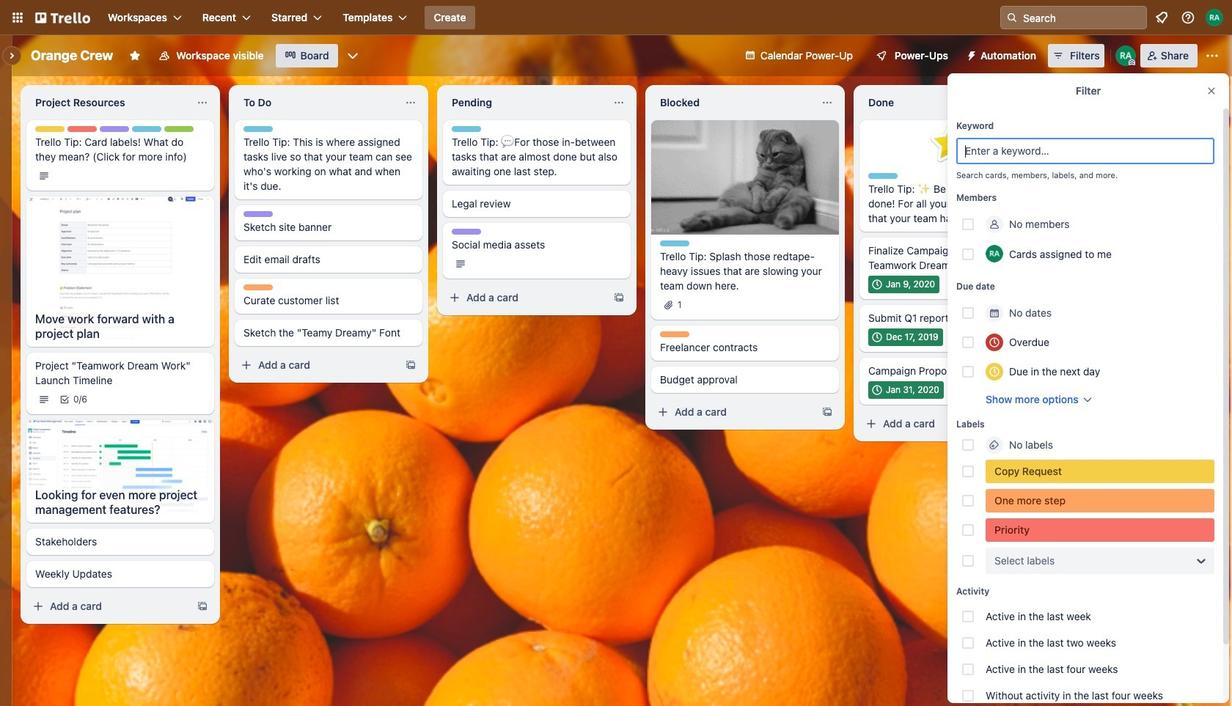 Task type: describe. For each thing, give the bounding box(es) containing it.
back to home image
[[35, 6, 90, 29]]

create from template… image for middle color: purple, title: "design team" element
[[405, 360, 417, 371]]

star or unstar board image
[[129, 50, 141, 62]]

search image
[[1007, 12, 1019, 23]]

0 notifications image
[[1154, 9, 1171, 26]]

close popover image
[[1206, 85, 1218, 97]]

Enter a keyword… text field
[[957, 138, 1215, 164]]

0 vertical spatial color: yellow, title: "copy request" element
[[35, 126, 65, 132]]

0 horizontal spatial create from template… image
[[197, 601, 208, 612]]

1 vertical spatial ruby anderson (rubyanderson7) image
[[1116, 45, 1137, 66]]

1 vertical spatial color: orange, title: "one more step" element
[[660, 332, 690, 338]]

Board name text field
[[23, 44, 121, 68]]

customize views image
[[345, 48, 360, 63]]

star image
[[928, 120, 975, 167]]

sm image
[[961, 44, 981, 65]]

2 horizontal spatial color: orange, title: "one more step" element
[[986, 489, 1215, 513]]

1 vertical spatial color: purple, title: "design team" element
[[244, 211, 273, 217]]

1 vertical spatial color: red, title: "priority" element
[[986, 519, 1215, 542]]

0 horizontal spatial color: purple, title: "design team" element
[[100, 126, 129, 132]]

0 horizontal spatial color: red, title: "priority" element
[[68, 126, 97, 132]]

0 vertical spatial color: orange, title: "one more step" element
[[244, 285, 273, 291]]



Task type: locate. For each thing, give the bounding box(es) containing it.
1 horizontal spatial color: yellow, title: "copy request" element
[[986, 460, 1215, 484]]

0 horizontal spatial ruby anderson (rubyanderson7) image
[[1116, 45, 1137, 66]]

create from template… image
[[405, 360, 417, 371], [822, 407, 834, 418], [197, 601, 208, 612]]

1 horizontal spatial color: orange, title: "one more step" element
[[660, 332, 690, 338]]

Search field
[[1019, 7, 1147, 28]]

primary element
[[0, 0, 1233, 35]]

2 vertical spatial color: purple, title: "design team" element
[[452, 229, 481, 235]]

create from template… image for the middle color: orange, title: "one more step" element
[[822, 407, 834, 418]]

color: red, title: "priority" element
[[68, 126, 97, 132], [986, 519, 1215, 542]]

1 horizontal spatial ruby anderson (rubyanderson7) image
[[1206, 9, 1224, 26]]

color: purple, title: "design team" element
[[100, 126, 129, 132], [244, 211, 273, 217], [452, 229, 481, 235]]

1 horizontal spatial create from template… image
[[405, 360, 417, 371]]

0 vertical spatial create from template… image
[[405, 360, 417, 371]]

1 vertical spatial create from template… image
[[822, 407, 834, 418]]

this member is an admin of this board. image
[[1129, 59, 1136, 66]]

None checkbox
[[869, 329, 944, 346]]

ruby anderson (rubyanderson7) image
[[1206, 9, 1224, 26], [1116, 45, 1137, 66]]

create from template… image
[[614, 292, 625, 304]]

2 vertical spatial color: orange, title: "one more step" element
[[986, 489, 1215, 513]]

ruby anderson (rubyanderson7) image right open information menu image
[[1206, 9, 1224, 26]]

color: yellow, title: "copy request" element
[[35, 126, 65, 132], [986, 460, 1215, 484]]

open information menu image
[[1182, 10, 1196, 25]]

0 vertical spatial color: purple, title: "design team" element
[[100, 126, 129, 132]]

0 horizontal spatial color: yellow, title: "copy request" element
[[35, 126, 65, 132]]

0 vertical spatial ruby anderson (rubyanderson7) image
[[1206, 9, 1224, 26]]

None checkbox
[[869, 276, 940, 294], [869, 382, 944, 399], [869, 276, 940, 294], [869, 382, 944, 399]]

0 horizontal spatial color: orange, title: "one more step" element
[[244, 285, 273, 291]]

color: orange, title: "one more step" element
[[244, 285, 273, 291], [660, 332, 690, 338], [986, 489, 1215, 513]]

ruby anderson (rubyanderson7) image down search field
[[1116, 45, 1137, 66]]

2 horizontal spatial create from template… image
[[822, 407, 834, 418]]

1 vertical spatial color: yellow, title: "copy request" element
[[986, 460, 1215, 484]]

color: lime, title: "halp" element
[[164, 126, 194, 132]]

ruby anderson (rubyanderson7) image
[[986, 245, 1004, 263]]

1 horizontal spatial color: red, title: "priority" element
[[986, 519, 1215, 542]]

1 horizontal spatial color: purple, title: "design team" element
[[244, 211, 273, 217]]

color: sky, title: "trello tip" element
[[132, 126, 161, 132], [244, 126, 273, 132], [452, 126, 481, 132], [869, 173, 898, 179], [660, 241, 690, 247]]

0 vertical spatial color: red, title: "priority" element
[[68, 126, 97, 132]]

show menu image
[[1206, 48, 1220, 63]]

2 horizontal spatial color: purple, title: "design team" element
[[452, 229, 481, 235]]

None text field
[[26, 91, 191, 114], [235, 91, 399, 114], [443, 91, 608, 114], [652, 91, 816, 114], [860, 91, 1024, 114], [26, 91, 191, 114], [235, 91, 399, 114], [443, 91, 608, 114], [652, 91, 816, 114], [860, 91, 1024, 114]]

2 vertical spatial create from template… image
[[197, 601, 208, 612]]



Task type: vqa. For each thing, say whether or not it's contained in the screenshot.
There is new activity on this board. image
no



